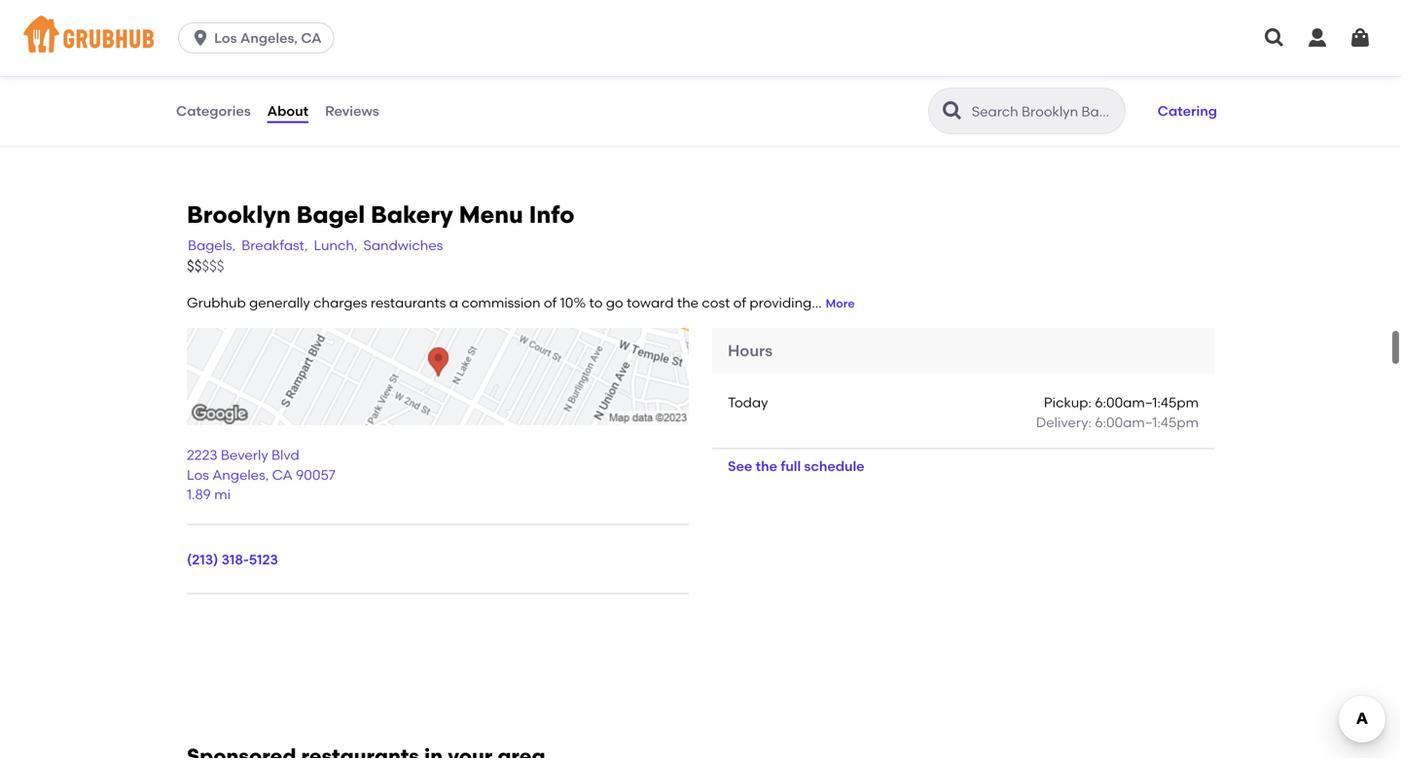 Task type: vqa. For each thing, say whether or not it's contained in the screenshot.
CA
yes



Task type: locate. For each thing, give the bounding box(es) containing it.
cost
[[702, 294, 730, 311]]

brooklyn bagel bakery menu info
[[187, 201, 575, 229]]

1 vertical spatial 6:00am–1:45pm
[[1096, 414, 1199, 431]]

the left cost
[[677, 294, 699, 311]]

pickup:
[[1045, 395, 1092, 411]]

about button
[[266, 76, 310, 146]]

1.89
[[187, 486, 211, 503]]

0 horizontal spatial svg image
[[191, 28, 210, 48]]

0 horizontal spatial ca
[[272, 467, 293, 483]]

main navigation navigation
[[0, 0, 1402, 76]]

the left full
[[756, 458, 778, 475]]

1 svg image from the left
[[1264, 26, 1287, 50]]

0 vertical spatial 6:00am–1:45pm
[[1096, 395, 1199, 411]]

1 horizontal spatial the
[[756, 458, 778, 475]]

commission
[[462, 294, 541, 311]]

menu
[[459, 201, 524, 229]]

1 horizontal spatial of
[[734, 294, 747, 311]]

lunch, button
[[313, 234, 359, 256]]

0 horizontal spatial svg image
[[1264, 26, 1287, 50]]

lunch,
[[314, 237, 358, 253]]

sandwiches
[[364, 237, 443, 253]]

search icon image
[[941, 99, 965, 123]]

1 vertical spatial los
[[187, 467, 209, 483]]

more
[[826, 297, 855, 311]]

hours
[[728, 341, 773, 360]]

of
[[544, 294, 557, 311], [734, 294, 747, 311]]

los left "angeles,"
[[214, 30, 237, 46]]

$$
[[187, 258, 202, 275]]

0 vertical spatial the
[[677, 294, 699, 311]]

go
[[606, 294, 624, 311]]

svg image
[[1349, 26, 1373, 50], [191, 28, 210, 48]]

...
[[812, 294, 822, 311]]

brooklyn
[[187, 201, 291, 229]]

0 horizontal spatial los
[[187, 467, 209, 483]]

of right cost
[[734, 294, 747, 311]]

,
[[265, 467, 269, 483]]

the inside button
[[756, 458, 778, 475]]

generally
[[249, 294, 310, 311]]

los inside los angeles, ca button
[[214, 30, 237, 46]]

providing
[[750, 294, 812, 311]]

los angeles, ca
[[214, 30, 322, 46]]

1 6:00am–1:45pm from the top
[[1096, 395, 1199, 411]]

of left 10%
[[544, 294, 557, 311]]

the
[[677, 294, 699, 311], [756, 458, 778, 475]]

ca
[[301, 30, 322, 46], [272, 467, 293, 483]]

$$$$$
[[187, 258, 224, 275]]

charges
[[314, 294, 367, 311]]

ca right "angeles,"
[[301, 30, 322, 46]]

bagels,
[[188, 237, 236, 253]]

1 horizontal spatial ca
[[301, 30, 322, 46]]

grubhub generally charges restaurants a commission of 10% to go toward the cost of providing ... more
[[187, 294, 855, 311]]

los up 1.89
[[187, 467, 209, 483]]

1 horizontal spatial los
[[214, 30, 237, 46]]

0 horizontal spatial of
[[544, 294, 557, 311]]

0 vertical spatial ca
[[301, 30, 322, 46]]

1 horizontal spatial svg image
[[1349, 26, 1373, 50]]

0 vertical spatial los
[[214, 30, 237, 46]]

svg image
[[1264, 26, 1287, 50], [1307, 26, 1330, 50]]

Search Brooklyn Bagel Bakery search field
[[970, 102, 1119, 121]]

2 svg image from the left
[[1307, 26, 1330, 50]]

2 6:00am–1:45pm from the top
[[1096, 414, 1199, 431]]

6:00am–1:45pm right pickup:
[[1096, 395, 1199, 411]]

2 of from the left
[[734, 294, 747, 311]]

ca inside button
[[301, 30, 322, 46]]

6:00am–1:45pm right delivery:
[[1096, 414, 1199, 431]]

1 vertical spatial ca
[[272, 467, 293, 483]]

0 horizontal spatial the
[[677, 294, 699, 311]]

restaurants
[[371, 294, 446, 311]]

318-
[[222, 552, 249, 568]]

full
[[781, 458, 801, 475]]

los
[[214, 30, 237, 46], [187, 467, 209, 483]]

2223
[[187, 447, 218, 463]]

1 horizontal spatial svg image
[[1307, 26, 1330, 50]]

ca right ,
[[272, 467, 293, 483]]

1 vertical spatial the
[[756, 458, 778, 475]]

6:00am–1:45pm
[[1096, 395, 1199, 411], [1096, 414, 1199, 431]]

angeles,
[[240, 30, 298, 46]]

2223 beverly blvd los angeles , ca 90057 1.89 mi
[[187, 447, 336, 503]]



Task type: describe. For each thing, give the bounding box(es) containing it.
90057
[[296, 467, 336, 483]]

reviews
[[325, 103, 379, 119]]

los inside 2223 beverly blvd los angeles , ca 90057 1.89 mi
[[187, 467, 209, 483]]

(213) 318-5123 button
[[187, 550, 278, 570]]

info
[[529, 201, 575, 229]]

bagel
[[297, 201, 365, 229]]

sandwiches button
[[363, 234, 444, 256]]

pickup: 6:00am–1:45pm delivery: 6:00am–1:45pm
[[1037, 395, 1199, 431]]

schedule
[[805, 458, 865, 475]]

delivery:
[[1037, 414, 1092, 431]]

to
[[590, 294, 603, 311]]

svg image inside los angeles, ca button
[[191, 28, 210, 48]]

angeles
[[212, 467, 265, 483]]

categories button
[[175, 76, 252, 146]]

toward
[[627, 294, 674, 311]]

breakfast,
[[242, 237, 308, 253]]

see
[[728, 458, 753, 475]]

1 of from the left
[[544, 294, 557, 311]]

categories
[[176, 103, 251, 119]]

10%
[[560, 294, 586, 311]]

mi
[[214, 486, 231, 503]]

bagels, breakfast, lunch, sandwiches
[[188, 237, 443, 253]]

blvd
[[272, 447, 300, 463]]

beverly
[[221, 447, 268, 463]]

catering button
[[1150, 90, 1227, 132]]

los angeles, ca button
[[178, 22, 342, 54]]

bakery
[[371, 201, 453, 229]]

breakfast, button
[[241, 234, 309, 256]]

ca inside 2223 beverly blvd los angeles , ca 90057 1.89 mi
[[272, 467, 293, 483]]

bagels, button
[[187, 234, 237, 256]]

reviews button
[[324, 76, 380, 146]]

about
[[267, 103, 309, 119]]

more button
[[826, 296, 855, 313]]

(213) 318-5123
[[187, 552, 278, 568]]

today
[[728, 395, 769, 411]]

catering
[[1158, 103, 1218, 119]]

see the full schedule button
[[713, 449, 881, 484]]

grubhub
[[187, 294, 246, 311]]

(213)
[[187, 552, 218, 568]]

see the full schedule
[[728, 458, 865, 475]]

5123
[[249, 552, 278, 568]]

a
[[450, 294, 459, 311]]



